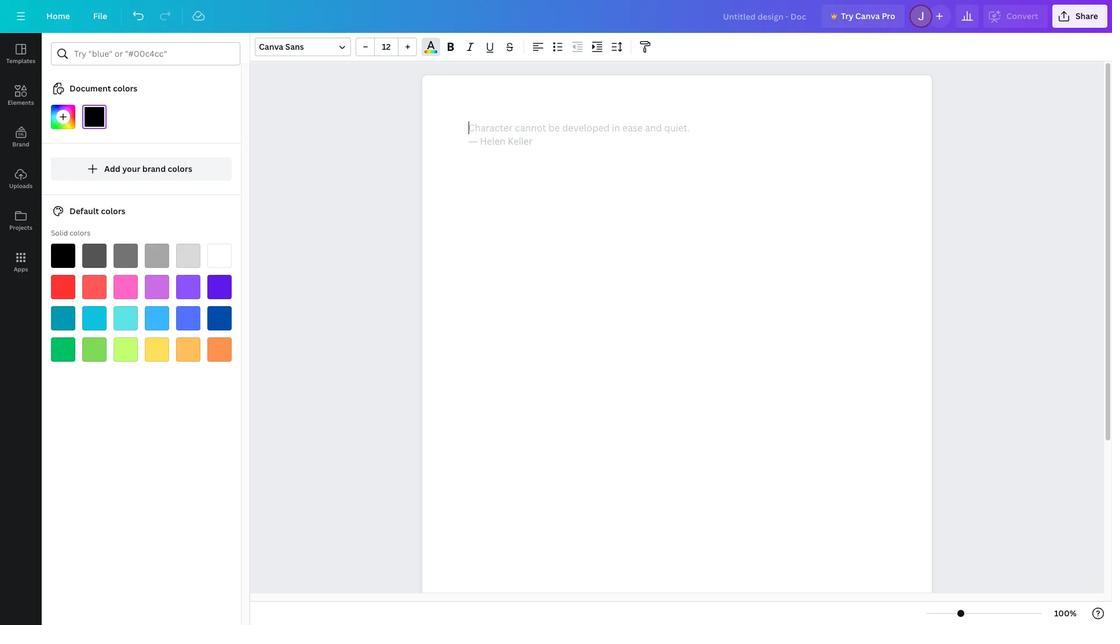 Task type: locate. For each thing, give the bounding box(es) containing it.
file button
[[84, 5, 117, 28]]

green #00bf63 image
[[51, 338, 75, 362]]

orange #ff914d image
[[207, 338, 232, 362], [207, 338, 232, 362]]

projects button
[[0, 200, 42, 242]]

aqua blue #0cc0df image
[[82, 306, 107, 331], [82, 306, 107, 331]]

1 horizontal spatial canva
[[855, 10, 880, 21]]

dark turquoise #0097b2 image
[[51, 306, 75, 331]]

colors right solid
[[70, 228, 90, 238]]

yellow #ffde59 image
[[145, 338, 169, 362], [145, 338, 169, 362]]

group
[[356, 38, 417, 56]]

home link
[[37, 5, 79, 28]]

convert button
[[983, 5, 1048, 28]]

uploads button
[[0, 158, 42, 200]]

sans
[[285, 41, 304, 52]]

coral red #ff5757 image
[[82, 275, 107, 299]]

purple #8c52ff image
[[176, 275, 200, 299]]

gray #737373 image
[[114, 244, 138, 268]]

canva
[[855, 10, 880, 21], [259, 41, 283, 52]]

canva right try
[[855, 10, 880, 21]]

apps button
[[0, 242, 42, 283]]

royal blue #5271ff image
[[176, 306, 200, 331]]

document colors
[[70, 83, 137, 94]]

main menu bar
[[0, 0, 1112, 33]]

light blue #38b6ff image
[[145, 306, 169, 331], [145, 306, 169, 331]]

dark gray #545454 image
[[82, 244, 107, 268]]

templates
[[6, 57, 35, 65]]

violet #5e17eb image
[[207, 275, 232, 299]]

gray #a6a6a6 image
[[145, 244, 169, 268]]

100% button
[[1047, 605, 1084, 623]]

solid
[[51, 228, 68, 238]]

home
[[46, 10, 70, 21]]

add a new color image
[[51, 105, 75, 129], [51, 105, 75, 129]]

light gray #d9d9d9 image
[[176, 244, 200, 268]]

black #000000 image
[[51, 244, 75, 268]]

magenta #cb6ce6 image
[[145, 275, 169, 299], [145, 275, 169, 299]]

colors for document colors
[[113, 83, 137, 94]]

royal blue #5271ff image
[[176, 306, 200, 331]]

white #ffffff image
[[207, 244, 232, 268], [207, 244, 232, 268]]

peach #ffbd59 image
[[176, 338, 200, 362], [176, 338, 200, 362]]

None text field
[[422, 75, 932, 626]]

canva inside dropdown button
[[259, 41, 283, 52]]

brand
[[12, 140, 29, 148]]

canva sans
[[259, 41, 304, 52]]

light gray #d9d9d9 image
[[176, 244, 200, 268]]

turquoise blue #5ce1e6 image
[[114, 306, 138, 331]]

colors right brand
[[168, 163, 192, 174]]

1 vertical spatial canva
[[259, 41, 283, 52]]

0 vertical spatial canva
[[855, 10, 880, 21]]

canva left sans
[[259, 41, 283, 52]]

your
[[122, 163, 140, 174]]

add
[[104, 163, 120, 174]]

colors inside add your brand colors button
[[168, 163, 192, 174]]

coral red #ff5757 image
[[82, 275, 107, 299]]

bright red #ff3131 image
[[51, 275, 75, 299]]

colors
[[113, 83, 137, 94], [168, 163, 192, 174], [101, 206, 125, 217], [70, 228, 90, 238]]

share
[[1075, 10, 1098, 21]]

colors right default
[[101, 206, 125, 217]]

black #000000 image
[[51, 244, 75, 268]]

canva sans button
[[255, 38, 351, 56]]

try canva pro button
[[821, 5, 905, 28]]

#000000 image
[[82, 105, 107, 129], [82, 105, 107, 129]]

colors right the document at top
[[113, 83, 137, 94]]

violet #5e17eb image
[[207, 275, 232, 299]]

0 horizontal spatial canva
[[259, 41, 283, 52]]

cobalt blue #004aad image
[[207, 306, 232, 331], [207, 306, 232, 331]]

elements
[[8, 98, 34, 107]]



Task type: describe. For each thing, give the bounding box(es) containing it.
grass green #7ed957 image
[[82, 338, 107, 362]]

color range image
[[425, 51, 437, 53]]

apps
[[14, 265, 28, 273]]

bright red #ff3131 image
[[51, 275, 75, 299]]

side panel tab list
[[0, 33, 42, 283]]

dark gray #545454 image
[[82, 244, 107, 268]]

share button
[[1052, 5, 1107, 28]]

100%
[[1054, 608, 1077, 619]]

green #00bf63 image
[[51, 338, 75, 362]]

convert
[[1006, 10, 1038, 21]]

colors for default colors
[[101, 206, 125, 217]]

try
[[841, 10, 853, 21]]

elements button
[[0, 75, 42, 116]]

pro
[[882, 10, 895, 21]]

uploads
[[9, 182, 33, 190]]

default
[[70, 206, 99, 217]]

templates button
[[0, 33, 42, 75]]

dark turquoise #0097b2 image
[[51, 306, 75, 331]]

add your brand colors
[[104, 163, 192, 174]]

Try "blue" or "#00c4cc" search field
[[74, 43, 233, 65]]

colors for solid colors
[[70, 228, 90, 238]]

turquoise blue #5ce1e6 image
[[114, 306, 138, 331]]

file
[[93, 10, 107, 21]]

pink #ff66c4 image
[[114, 275, 138, 299]]

add your brand colors button
[[51, 158, 232, 181]]

Design title text field
[[714, 5, 817, 28]]

pink #ff66c4 image
[[114, 275, 138, 299]]

purple #8c52ff image
[[176, 275, 200, 299]]

default colors
[[70, 206, 125, 217]]

projects
[[9, 224, 32, 232]]

solid colors
[[51, 228, 90, 238]]

gray #a6a6a6 image
[[145, 244, 169, 268]]

canva inside button
[[855, 10, 880, 21]]

try canva pro
[[841, 10, 895, 21]]

lime #c1ff72 image
[[114, 338, 138, 362]]

– – number field
[[378, 41, 394, 52]]

document
[[70, 83, 111, 94]]

lime #c1ff72 image
[[114, 338, 138, 362]]

brand
[[142, 163, 166, 174]]

grass green #7ed957 image
[[82, 338, 107, 362]]

brand button
[[0, 116, 42, 158]]

color range image
[[425, 51, 437, 53]]

gray #737373 image
[[114, 244, 138, 268]]



Task type: vqa. For each thing, say whether or not it's contained in the screenshot.
Sans
yes



